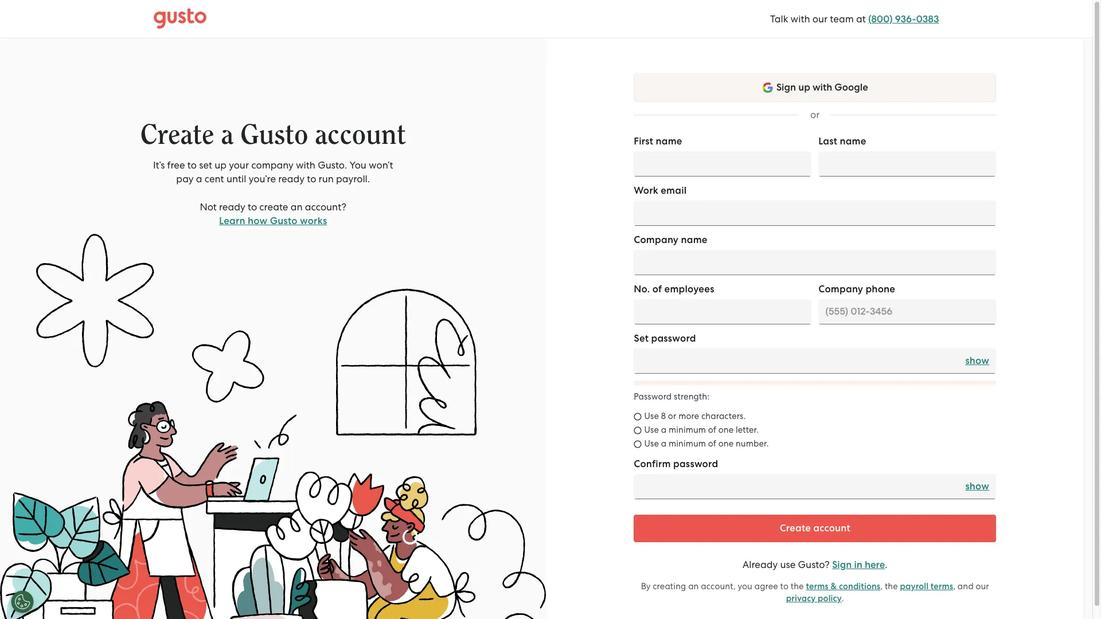 Task type: describe. For each thing, give the bounding box(es) containing it.
set
[[199, 159, 212, 171]]

one for number.
[[718, 439, 734, 449]]

password for confirm password
[[673, 458, 718, 470]]

0 vertical spatial gusto
[[240, 121, 308, 149]]

pay
[[176, 173, 194, 185]]

cent
[[205, 173, 224, 185]]

letter.
[[736, 425, 759, 435]]

&
[[831, 581, 837, 592]]

of for use a minimum of one number.
[[708, 439, 716, 449]]

first
[[634, 135, 653, 147]]

employees
[[664, 283, 714, 295]]

agree
[[755, 581, 778, 592]]

name for company name
[[681, 234, 707, 246]]

use
[[780, 559, 796, 571]]

gusto?
[[798, 559, 830, 571]]

company for company name
[[634, 234, 679, 246]]

1 horizontal spatial sign
[[832, 559, 852, 571]]

(800)
[[868, 13, 893, 25]]

talk
[[770, 13, 788, 24]]

run
[[319, 173, 334, 185]]

gusto inside not ready to create an account? learn how gusto works
[[270, 215, 297, 227]]

password for set password
[[651, 333, 696, 345]]

no.
[[634, 283, 650, 295]]

Company phone telephone field
[[818, 299, 996, 325]]

of for use a minimum of one letter.
[[708, 425, 716, 435]]

creating
[[653, 581, 686, 592]]

work email
[[634, 185, 687, 197]]

account inside the 'create account' "button"
[[813, 522, 850, 534]]

use for use 8 or more characters.
[[644, 411, 659, 421]]

show button for confirm password
[[965, 480, 989, 494]]

sign in here link
[[832, 559, 885, 571]]

First name text field
[[634, 151, 812, 177]]

936-
[[895, 13, 916, 25]]

by creating an account, you agree to the terms & conditions , the payroll terms , and our privacy policy .
[[641, 581, 989, 604]]

set
[[634, 333, 649, 345]]

not
[[200, 201, 217, 213]]

1 , from the left
[[880, 581, 883, 592]]

team
[[830, 13, 854, 24]]

create for create a gusto account
[[140, 121, 214, 149]]

payroll
[[900, 581, 929, 592]]

set password
[[634, 333, 696, 345]]

confirm
[[634, 458, 671, 470]]

to inside by creating an account, you agree to the terms & conditions , the payroll terms , and our privacy policy .
[[780, 581, 789, 592]]

use for use a minimum of one letter.
[[644, 425, 659, 435]]

use for use a minimum of one number.
[[644, 439, 659, 449]]

payroll terms link
[[900, 581, 953, 592]]

show button for set password
[[965, 354, 989, 368]]

1 vertical spatial or
[[668, 411, 676, 421]]

password strength:
[[634, 392, 709, 402]]

0 horizontal spatial account
[[315, 121, 406, 149]]

use a minimum of one letter.
[[644, 425, 759, 435]]

already
[[743, 559, 778, 571]]

privacy
[[786, 594, 816, 604]]

it's free to set up your company with gusto. you won't pay a cent until you're ready to run payroll.
[[153, 159, 393, 185]]

ready inside the it's free to set up your company with gusto. you won't pay a cent until you're ready to run payroll.
[[278, 173, 304, 185]]

one for letter.
[[718, 425, 734, 435]]

password
[[634, 392, 672, 402]]

until
[[226, 173, 246, 185]]

(800) 936-0383 link
[[868, 13, 939, 25]]

confirm password
[[634, 458, 718, 470]]

conditions
[[839, 581, 880, 592]]

here
[[865, 559, 885, 571]]

google
[[835, 81, 868, 93]]

not ready to create an account? learn how gusto works
[[200, 201, 346, 227]]

1 terms from the left
[[806, 581, 829, 592]]

1 horizontal spatial up
[[798, 81, 810, 93]]

use a minimum of one number.
[[644, 439, 769, 449]]

2 , from the left
[[953, 581, 955, 592]]

email
[[661, 185, 687, 197]]

our inside talk with our team at (800) 936-0383
[[812, 13, 828, 24]]

you
[[349, 159, 366, 171]]

with inside sign up with google link
[[813, 81, 832, 93]]

a for use a minimum of one number.
[[661, 439, 666, 449]]

company phone
[[818, 283, 895, 295]]

0 vertical spatial sign
[[776, 81, 796, 93]]

it's
[[153, 159, 165, 171]]

no. of employees
[[634, 283, 714, 295]]



Task type: locate. For each thing, give the bounding box(es) containing it.
sign up with google
[[776, 81, 868, 93]]

2 terms from the left
[[931, 581, 953, 592]]

1 vertical spatial sign
[[832, 559, 852, 571]]

. inside by creating an account, you agree to the terms & conditions , the payroll terms , and our privacy policy .
[[842, 594, 844, 604]]

2 minimum from the top
[[669, 439, 706, 449]]

0 vertical spatial or
[[810, 109, 820, 120]]

of
[[652, 283, 662, 295], [708, 425, 716, 435], [708, 439, 716, 449]]

2 vertical spatial of
[[708, 439, 716, 449]]

0 vertical spatial of
[[652, 283, 662, 295]]

account,
[[701, 581, 736, 592]]

with left google
[[813, 81, 832, 93]]

terms up privacy policy link
[[806, 581, 829, 592]]

Work email email field
[[634, 201, 996, 226]]

0 horizontal spatial up
[[215, 159, 226, 171]]

with
[[791, 13, 810, 24], [813, 81, 832, 93], [296, 159, 315, 171]]

1 horizontal spatial create
[[780, 522, 811, 534]]

strength:
[[674, 392, 709, 402]]

2 the from the left
[[885, 581, 898, 592]]

gusto.
[[318, 159, 347, 171]]

1 vertical spatial minimum
[[669, 439, 706, 449]]

1 show from the top
[[965, 355, 989, 367]]

1 horizontal spatial with
[[791, 13, 810, 24]]

terms & conditions link
[[806, 581, 880, 592]]

the left payroll
[[885, 581, 898, 592]]

last
[[818, 135, 837, 147]]

first name
[[634, 135, 682, 147]]

ready inside not ready to create an account? learn how gusto works
[[219, 201, 245, 213]]

use left 8
[[644, 411, 659, 421]]

our right and
[[976, 581, 989, 592]]

name right last at the right
[[840, 135, 866, 147]]

an up works
[[291, 201, 303, 213]]

account?
[[305, 201, 346, 213]]

1 vertical spatial our
[[976, 581, 989, 592]]

gusto
[[240, 121, 308, 149], [270, 215, 297, 227]]

1 vertical spatial create
[[780, 522, 811, 534]]

1 use from the top
[[644, 411, 659, 421]]

0 vertical spatial company
[[634, 234, 679, 246]]

1 vertical spatial an
[[688, 581, 699, 592]]

and
[[958, 581, 974, 592]]

.
[[885, 559, 888, 571], [842, 594, 844, 604]]

0 vertical spatial up
[[798, 81, 810, 93]]

a down 8
[[661, 425, 666, 435]]

an inside by creating an account, you agree to the terms & conditions , the payroll terms , and our privacy policy .
[[688, 581, 699, 592]]

0 horizontal spatial the
[[791, 581, 804, 592]]

2 show from the top
[[965, 481, 989, 493]]

1 one from the top
[[718, 425, 734, 435]]

1 vertical spatial ready
[[219, 201, 245, 213]]

one down characters.
[[718, 425, 734, 435]]

0 horizontal spatial sign
[[776, 81, 796, 93]]

2 use from the top
[[644, 425, 659, 435]]

free
[[167, 159, 185, 171]]

0 horizontal spatial company
[[634, 234, 679, 246]]

8
[[661, 411, 666, 421]]

1 vertical spatial show
[[965, 481, 989, 493]]

1 horizontal spatial our
[[976, 581, 989, 592]]

0 vertical spatial an
[[291, 201, 303, 213]]

company for company phone
[[818, 283, 863, 295]]

gusto down create
[[270, 215, 297, 227]]

0 vertical spatial one
[[718, 425, 734, 435]]

name for last name
[[840, 135, 866, 147]]

your
[[229, 159, 249, 171]]

terms left and
[[931, 581, 953, 592]]

1 the from the left
[[791, 581, 804, 592]]

1 vertical spatial gusto
[[270, 215, 297, 227]]

characters.
[[701, 411, 746, 421]]

account up the already use gusto? sign in here .
[[813, 522, 850, 534]]

0 vertical spatial our
[[812, 13, 828, 24]]

with inside talk with our team at (800) 936-0383
[[791, 13, 810, 24]]

number.
[[736, 439, 769, 449]]

a right pay
[[196, 173, 202, 185]]

a up your
[[221, 121, 233, 149]]

minimum down more
[[669, 425, 706, 435]]

won't
[[369, 159, 393, 171]]

sign up with google link
[[634, 73, 996, 102]]

0 vertical spatial create
[[140, 121, 214, 149]]

0 vertical spatial show button
[[965, 354, 989, 368]]

1 horizontal spatial account
[[813, 522, 850, 534]]

show for set password
[[965, 355, 989, 367]]

, down here
[[880, 581, 883, 592]]

by
[[641, 581, 651, 592]]

up right set
[[215, 159, 226, 171]]

name up employees
[[681, 234, 707, 246]]

with inside the it's free to set up your company with gusto. you won't pay a cent until you're ready to run payroll.
[[296, 159, 315, 171]]

create account
[[780, 522, 850, 534]]

1 vertical spatial company
[[818, 283, 863, 295]]

2 vertical spatial with
[[296, 159, 315, 171]]

0 horizontal spatial create
[[140, 121, 214, 149]]

learn how gusto works link
[[219, 215, 327, 227]]

password right set
[[651, 333, 696, 345]]

0 vertical spatial use
[[644, 411, 659, 421]]

or
[[810, 109, 820, 120], [668, 411, 676, 421]]

one left number.
[[718, 439, 734, 449]]

create inside "button"
[[780, 522, 811, 534]]

company
[[251, 159, 294, 171]]

0 vertical spatial password
[[651, 333, 696, 345]]

a
[[221, 121, 233, 149], [196, 173, 202, 185], [661, 425, 666, 435], [661, 439, 666, 449]]

company
[[634, 234, 679, 246], [818, 283, 863, 295]]

phone
[[866, 283, 895, 295]]

use
[[644, 411, 659, 421], [644, 425, 659, 435], [644, 439, 659, 449]]

0 horizontal spatial ready
[[219, 201, 245, 213]]

1 horizontal spatial company
[[818, 283, 863, 295]]

1 minimum from the top
[[669, 425, 706, 435]]

company down company name text field
[[818, 283, 863, 295]]

use 8 or more characters.
[[644, 411, 746, 421]]

0 vertical spatial show
[[965, 355, 989, 367]]

learn
[[219, 215, 245, 227]]

1 show button from the top
[[965, 354, 989, 368]]

company down work email
[[634, 234, 679, 246]]

0 vertical spatial account
[[315, 121, 406, 149]]

payroll.
[[336, 173, 370, 185]]

ready
[[278, 173, 304, 185], [219, 201, 245, 213]]

work
[[634, 185, 658, 197]]

1 vertical spatial up
[[215, 159, 226, 171]]

with right talk
[[791, 13, 810, 24]]

to left run
[[307, 173, 316, 185]]

or right 8
[[668, 411, 676, 421]]

1 horizontal spatial ready
[[278, 173, 304, 185]]

, left and
[[953, 581, 955, 592]]

in
[[854, 559, 862, 571]]

1 vertical spatial account
[[813, 522, 850, 534]]

0 horizontal spatial or
[[668, 411, 676, 421]]

one
[[718, 425, 734, 435], [718, 439, 734, 449]]

0383
[[916, 13, 939, 25]]

0 horizontal spatial with
[[296, 159, 315, 171]]

privacy policy link
[[786, 594, 842, 604]]

2 horizontal spatial with
[[813, 81, 832, 93]]

create a gusto account
[[140, 121, 406, 149]]

account
[[315, 121, 406, 149], [813, 522, 850, 534]]

ready down company
[[278, 173, 304, 185]]

password
[[651, 333, 696, 345], [673, 458, 718, 470]]

already use gusto? sign in here .
[[743, 559, 888, 571]]

1 horizontal spatial .
[[885, 559, 888, 571]]

the
[[791, 581, 804, 592], [885, 581, 898, 592]]

name right 'first'
[[656, 135, 682, 147]]

Set password password field
[[634, 349, 996, 374]]

to right agree
[[780, 581, 789, 592]]

at
[[856, 13, 866, 24]]

,
[[880, 581, 883, 592], [953, 581, 955, 592]]

up left google
[[798, 81, 810, 93]]

an
[[291, 201, 303, 213], [688, 581, 699, 592]]

1 vertical spatial one
[[718, 439, 734, 449]]

2 one from the top
[[718, 439, 734, 449]]

1 vertical spatial show button
[[965, 480, 989, 494]]

to up how
[[248, 201, 257, 213]]

works
[[300, 215, 327, 227]]

1 horizontal spatial or
[[810, 109, 820, 120]]

a up confirm
[[661, 439, 666, 449]]

our
[[812, 13, 828, 24], [976, 581, 989, 592]]

to inside not ready to create an account? learn how gusto works
[[248, 201, 257, 213]]

. inside the already use gusto? sign in here .
[[885, 559, 888, 571]]

show for confirm password
[[965, 481, 989, 493]]

0 horizontal spatial our
[[812, 13, 828, 24]]

minimum down use a minimum of one letter.
[[669, 439, 706, 449]]

you're
[[249, 173, 276, 185]]

terms
[[806, 581, 829, 592], [931, 581, 953, 592]]

1 horizontal spatial terms
[[931, 581, 953, 592]]

. right in
[[885, 559, 888, 571]]

0 horizontal spatial terms
[[806, 581, 829, 592]]

password down use a minimum of one number.
[[673, 458, 718, 470]]

more
[[678, 411, 699, 421]]

0 horizontal spatial .
[[842, 594, 844, 604]]

how
[[248, 215, 268, 227]]

or down sign up with google link
[[810, 109, 820, 120]]

up inside the it's free to set up your company with gusto. you won't pay a cent until you're ready to run payroll.
[[215, 159, 226, 171]]

1 horizontal spatial ,
[[953, 581, 955, 592]]

1 vertical spatial password
[[673, 458, 718, 470]]

minimum for use a minimum of one letter.
[[669, 425, 706, 435]]

to left set
[[187, 159, 197, 171]]

2 show button from the top
[[965, 480, 989, 494]]

1 vertical spatial use
[[644, 425, 659, 435]]

use down the password
[[644, 425, 659, 435]]

minimum
[[669, 425, 706, 435], [669, 439, 706, 449]]

create up use
[[780, 522, 811, 534]]

1 vertical spatial of
[[708, 425, 716, 435]]

1 horizontal spatial the
[[885, 581, 898, 592]]

0 horizontal spatial ,
[[880, 581, 883, 592]]

1 vertical spatial .
[[842, 594, 844, 604]]

talk with our team at (800) 936-0383
[[770, 13, 939, 25]]

0 vertical spatial minimum
[[669, 425, 706, 435]]

a inside the it's free to set up your company with gusto. you won't pay a cent until you're ready to run payroll.
[[196, 173, 202, 185]]

use up confirm
[[644, 439, 659, 449]]

1 horizontal spatial an
[[688, 581, 699, 592]]

1 vertical spatial with
[[813, 81, 832, 93]]

happy employees in a plant shop image
[[0, 234, 546, 619]]

name for first name
[[656, 135, 682, 147]]

create account button
[[634, 515, 996, 542]]

0 vertical spatial with
[[791, 13, 810, 24]]

Last name text field
[[818, 151, 996, 177]]

our inside by creating an account, you agree to the terms & conditions , the payroll terms , and our privacy policy .
[[976, 581, 989, 592]]

to
[[187, 159, 197, 171], [307, 173, 316, 185], [248, 201, 257, 213], [780, 581, 789, 592]]

minimum for use a minimum of one number.
[[669, 439, 706, 449]]

Confirm password password field
[[634, 474, 996, 499]]

last name
[[818, 135, 866, 147]]

of up use a minimum of one number.
[[708, 425, 716, 435]]

you
[[738, 581, 752, 592]]

account up you
[[315, 121, 406, 149]]

3 use from the top
[[644, 439, 659, 449]]

with left gusto.
[[296, 159, 315, 171]]

No. of employees field
[[634, 299, 812, 325]]

create up free
[[140, 121, 214, 149]]

a for create a gusto account
[[221, 121, 233, 149]]

gusto up company
[[240, 121, 308, 149]]

create for create account
[[780, 522, 811, 534]]

2 vertical spatial use
[[644, 439, 659, 449]]

create
[[259, 201, 288, 213]]

sign
[[776, 81, 796, 93], [832, 559, 852, 571]]

0 horizontal spatial an
[[291, 201, 303, 213]]

0 vertical spatial .
[[885, 559, 888, 571]]

a for use a minimum of one letter.
[[661, 425, 666, 435]]

0 vertical spatial ready
[[278, 173, 304, 185]]

company name
[[634, 234, 707, 246]]

up
[[798, 81, 810, 93], [215, 159, 226, 171]]

Company name text field
[[634, 250, 996, 275]]

the up privacy
[[791, 581, 804, 592]]

. down the terms & conditions link
[[842, 594, 844, 604]]

of down use a minimum of one letter.
[[708, 439, 716, 449]]

policy
[[818, 594, 842, 604]]

show
[[965, 355, 989, 367], [965, 481, 989, 493]]

show button
[[965, 354, 989, 368], [965, 480, 989, 494]]

of right no.
[[652, 283, 662, 295]]

an right creating
[[688, 581, 699, 592]]

an inside not ready to create an account? learn how gusto works
[[291, 201, 303, 213]]

online payroll services, hr, and benefits | gusto image
[[153, 9, 206, 29]]

our left the team
[[812, 13, 828, 24]]

ready up learn
[[219, 201, 245, 213]]



Task type: vqa. For each thing, say whether or not it's contained in the screenshot.
terms
yes



